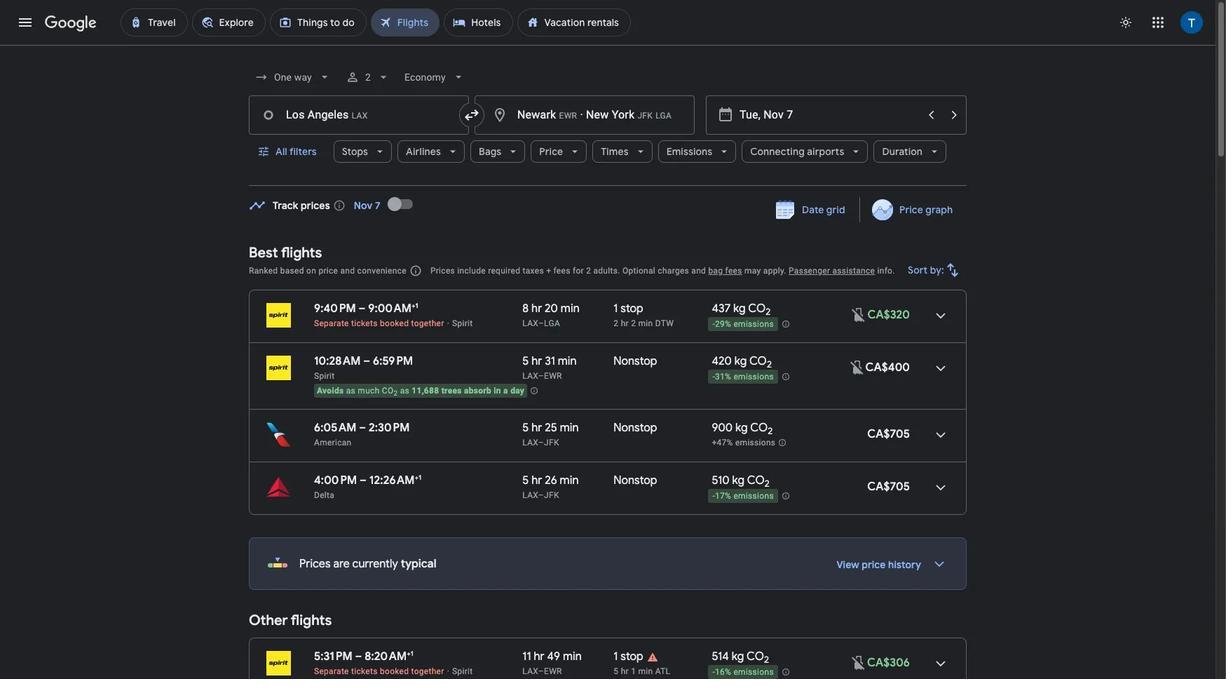 Task type: vqa. For each thing, say whether or not it's contained in the screenshot.
Airlines popup button
yes



Task type: locate. For each thing, give the bounding box(es) containing it.
2 ca$705 from the top
[[868, 480, 911, 494]]

1 right 8:20 am
[[411, 649, 414, 658]]

ewr for 49
[[544, 666, 562, 676]]

1 stop flight. element down optional
[[614, 302, 644, 318]]

2 inside popup button
[[365, 72, 371, 83]]

3 lax from the top
[[523, 438, 539, 448]]

min left dtw
[[639, 318, 653, 328]]

– inside '5 hr 31 min lax – ewr'
[[539, 371, 544, 381]]

2 vertical spatial nonstop flight. element
[[614, 474, 658, 490]]

10:28 am – 6:59 pm spirit
[[314, 354, 413, 381]]

nonstop for 5 hr 26 min
[[614, 474, 658, 488]]

fees right bag
[[726, 266, 743, 276]]

1 vertical spatial separate tickets booked together
[[314, 666, 445, 676]]

co inside the 900 kg co 2
[[751, 421, 768, 435]]

emissions for 420
[[734, 372, 774, 382]]

fees left 'for'
[[554, 266, 571, 276]]

+ inside the 4:00 pm – 12:26 am + 1
[[415, 473, 419, 482]]

price right the 'on'
[[319, 266, 338, 276]]

lax for 5 hr 31 min
[[523, 371, 539, 381]]

1 vertical spatial price
[[862, 558, 886, 571]]

jfk down 25
[[544, 438, 560, 448]]

nov
[[354, 199, 373, 212]]

0 vertical spatial price
[[540, 145, 564, 158]]

- down the 514
[[713, 667, 716, 677]]

2 separate tickets booked together. this trip includes tickets from multiple airlines. missed connections may be protected by kiwi.com.. element from the top
[[314, 666, 445, 676]]

separate tickets booked together
[[314, 318, 445, 328], [314, 666, 445, 676]]

nonstop flight. element for 5 hr 31 min
[[614, 354, 658, 370]]

- for 437
[[713, 319, 716, 329]]

1 as from the left
[[346, 386, 356, 396]]

1 tickets from the top
[[351, 318, 378, 328]]

– down the 'total duration 8 hr 20 min.' element
[[539, 318, 544, 328]]

booked down arrival time: 8:20 am on  wednesday, november 8. text field
[[380, 666, 409, 676]]

prices for prices include required taxes + fees for 2 adults. optional charges and bag fees may apply. passenger assistance
[[431, 266, 455, 276]]

total duration 11 hr 49 min. element
[[523, 650, 614, 666]]

taxes
[[523, 266, 544, 276]]

1 vertical spatial booked
[[380, 666, 409, 676]]

8:20 am
[[365, 650, 407, 664]]

lax inside 8 hr 20 min lax – lga
[[523, 318, 539, 328]]

5 left the 26
[[523, 474, 529, 488]]

best
[[249, 244, 278, 262]]

date
[[803, 203, 825, 216]]

2 nonstop flight. element from the top
[[614, 421, 658, 437]]

1 vertical spatial flights
[[291, 612, 332, 629]]

3 nonstop from the top
[[614, 474, 658, 488]]

as left much
[[346, 386, 356, 396]]

None field
[[249, 65, 337, 90], [399, 65, 471, 90], [249, 65, 337, 90], [399, 65, 471, 90]]

kg inside 510 kg co 2
[[733, 474, 745, 488]]

emissions down 420 kg co 2
[[734, 372, 774, 382]]

1 vertical spatial nonstop flight. element
[[614, 421, 658, 437]]

separate tickets booked together down 8:20 am
[[314, 666, 445, 676]]

flights up departure time: 5:31 pm. text field
[[291, 612, 332, 629]]

2 - from the top
[[713, 372, 716, 382]]

5 left 31 at the left
[[523, 354, 529, 368]]

-
[[713, 319, 716, 329], [713, 372, 716, 382], [713, 491, 716, 501], [713, 667, 716, 677]]

lax inside the 5 hr 26 min lax – jfk
[[523, 490, 539, 500]]

emissions
[[734, 319, 774, 329], [734, 372, 774, 382], [736, 438, 776, 448], [734, 491, 774, 501], [734, 667, 774, 677]]

0 vertical spatial flights
[[281, 244, 322, 262]]

0 vertical spatial price
[[319, 266, 338, 276]]

+ for 9:00 am
[[412, 301, 416, 310]]

·
[[580, 108, 584, 121]]

price right view
[[862, 558, 886, 571]]

min right the 26
[[560, 474, 579, 488]]

lax down total duration 5 hr 25 min. "element"
[[523, 438, 539, 448]]

min right 31 at the left
[[558, 354, 577, 368]]

5 inside the 5 hr 26 min lax – jfk
[[523, 474, 529, 488]]

min inside '5 hr 31 min lax – ewr'
[[558, 354, 577, 368]]

+ for 8:20 am
[[407, 649, 411, 658]]

hr right 8
[[532, 302, 542, 316]]

kg for 900
[[736, 421, 748, 435]]

– up avoids as much co2 as 11688 trees absorb in a day. learn more about this calculation. 'image'
[[539, 371, 544, 381]]

– left 2:30 pm
[[359, 421, 366, 435]]

co
[[749, 302, 766, 316], [750, 354, 767, 368], [382, 386, 394, 396], [751, 421, 768, 435], [748, 474, 765, 488], [747, 650, 765, 664]]

jfk
[[544, 438, 560, 448], [544, 490, 560, 500]]

+ inside 9:40 pm – 9:00 am + 1
[[412, 301, 416, 310]]

2 and from the left
[[692, 266, 707, 276]]

hr inside '5 hr 31 min lax – ewr'
[[532, 354, 543, 368]]

514
[[712, 650, 730, 664]]

ranked based on price and convenience
[[249, 266, 407, 276]]

separate tickets booked together. this trip includes tickets from multiple airlines. missed connections may be protected by kiwi.com.. element for 9:00 am
[[314, 318, 445, 328]]

hr left the 26
[[532, 474, 543, 488]]

0 vertical spatial separate tickets booked together. this trip includes tickets from multiple airlines. missed connections may be protected by kiwi.com.. element
[[314, 318, 445, 328]]

this price for this flight doesn't include overhead bin access. if you need a carry-on bag, use the bags filter to update prices. image
[[851, 306, 868, 323]]

5 left 25
[[523, 421, 529, 435]]

flights for other flights
[[291, 612, 332, 629]]

9:40 pm – 9:00 am + 1
[[314, 301, 419, 316]]

– down total duration 11 hr 49 min. element
[[539, 666, 544, 676]]

separate for 5:31 pm
[[314, 666, 349, 676]]

1 vertical spatial price
[[900, 203, 924, 216]]

- down 420
[[713, 372, 716, 382]]

Arrival time: 2:30 PM. text field
[[369, 421, 410, 435]]

ewr inside '5 hr 31 min lax – ewr'
[[544, 371, 562, 381]]

– down total duration 5 hr 26 min. element in the bottom of the page
[[539, 490, 544, 500]]

hr left 31 at the left
[[532, 354, 543, 368]]

0 horizontal spatial price
[[540, 145, 564, 158]]

adults.
[[594, 266, 621, 276]]

lga
[[544, 318, 561, 328]]

0 vertical spatial spirit
[[453, 318, 473, 328]]

separate down 9:40 pm
[[314, 318, 349, 328]]

booked down the arrival time: 9:00 am on  wednesday, november 8. text box
[[380, 318, 409, 328]]

min inside the 5 hr 26 min lax – jfk
[[560, 474, 579, 488]]

prices
[[301, 199, 330, 212]]

2 lax from the top
[[523, 371, 539, 381]]

1 down adults. at the top of the page
[[614, 302, 618, 316]]

1 vertical spatial together
[[411, 666, 445, 676]]

1 separate from the top
[[314, 318, 349, 328]]

2 separate tickets booked together from the top
[[314, 666, 445, 676]]

ca$705 for 510
[[868, 480, 911, 494]]

5 lax from the top
[[523, 666, 539, 676]]

min
[[561, 302, 580, 316], [639, 318, 653, 328], [558, 354, 577, 368], [560, 421, 579, 435], [560, 474, 579, 488], [563, 650, 582, 664], [639, 666, 653, 676]]

min right 25
[[560, 421, 579, 435]]

lax down 8
[[523, 318, 539, 328]]

ewr inside 11 hr 49 min lax – ewr
[[544, 666, 562, 676]]

0 vertical spatial booked
[[380, 318, 409, 328]]

co inside 510 kg co 2
[[748, 474, 765, 488]]

lax inside "5 hr 25 min lax – jfk"
[[523, 438, 539, 448]]

306 Canadian dollars text field
[[868, 656, 911, 670]]

min for 5 hr 26 min
[[560, 474, 579, 488]]

4:00 pm
[[314, 474, 357, 488]]

 image
[[447, 318, 450, 328], [447, 666, 450, 676]]

kg up -16% emissions
[[732, 650, 745, 664]]

3 nonstop flight. element from the top
[[614, 474, 658, 490]]

hr inside 8 hr 20 min lax – lga
[[532, 302, 542, 316]]

4:00 pm – 12:26 am + 1
[[314, 473, 422, 488]]

0 vertical spatial separate
[[314, 318, 349, 328]]

2 nonstop from the top
[[614, 421, 658, 435]]

kg inside 514 kg co 2
[[732, 650, 745, 664]]

tickets for 9:00 am
[[351, 318, 378, 328]]

1 vertical spatial separate
[[314, 666, 349, 676]]

hr inside "5 hr 25 min lax – jfk"
[[532, 421, 543, 435]]

together
[[411, 318, 445, 328], [411, 666, 445, 676]]

1 vertical spatial nonstop
[[614, 421, 658, 435]]

sort by:
[[909, 264, 945, 276]]

 image for 8:20 am
[[447, 666, 450, 676]]

prices include required taxes + fees for 2 adults. optional charges and bag fees may apply. passenger assistance
[[431, 266, 876, 276]]

stop inside the 1 stop 2 hr 2 min dtw
[[621, 302, 644, 316]]

ewr down 31 at the left
[[544, 371, 562, 381]]

separate tickets booked together. this trip includes tickets from multiple airlines. missed connections may be protected by kiwi.com.. element
[[314, 318, 445, 328], [314, 666, 445, 676]]

emissions down 437 kg co 2
[[734, 319, 774, 329]]

0 horizontal spatial fees
[[554, 266, 571, 276]]

0 vertical spatial 1 stop flight. element
[[614, 302, 644, 318]]

0 vertical spatial separate tickets booked together
[[314, 318, 445, 328]]

- down 437
[[713, 319, 716, 329]]

ewr for 31
[[544, 371, 562, 381]]

0 vertical spatial ewr
[[544, 371, 562, 381]]

tickets down 9:40 pm – 9:00 am + 1
[[351, 318, 378, 328]]

0 vertical spatial prices
[[431, 266, 455, 276]]

co inside 437 kg co 2
[[749, 302, 766, 316]]

tickets down leaves los angeles international airport at 5:31 pm on tuesday, november 7 and arrives at newark liberty international airport at 8:20 am on wednesday, november 8. element
[[351, 666, 378, 676]]

2 together from the top
[[411, 666, 445, 676]]

None text field
[[475, 95, 695, 135]]

1 stop flight. element
[[614, 302, 644, 318], [614, 650, 644, 666]]

price inside button
[[900, 203, 924, 216]]

view price history image
[[923, 547, 957, 581]]

2 separate from the top
[[314, 666, 349, 676]]

ca$705 left flight details. leaves los angeles international airport at 6:05 am on tuesday, november 7 and arrives at john f. kennedy international airport at 2:30 pm on tuesday, november 7. image
[[868, 427, 911, 441]]

co for 437
[[749, 302, 766, 316]]

2 jfk from the top
[[544, 490, 560, 500]]

co for 514
[[747, 650, 765, 664]]

16%
[[716, 667, 732, 677]]

ewr down 49
[[544, 666, 562, 676]]

separate tickets booked together down 9:00 am
[[314, 318, 445, 328]]

tickets
[[351, 318, 378, 328], [351, 666, 378, 676]]

emissions down 510 kg co 2
[[734, 491, 774, 501]]

1 vertical spatial prices
[[300, 557, 331, 571]]

flight details. leaves los angeles international airport at 6:05 am on tuesday, november 7 and arrives at john f. kennedy international airport at 2:30 pm on tuesday, november 7. image
[[925, 418, 958, 452]]

nonstop flight. element
[[614, 354, 658, 370], [614, 421, 658, 437], [614, 474, 658, 490]]

2 vertical spatial nonstop
[[614, 474, 658, 488]]

1 ewr from the top
[[544, 371, 562, 381]]

5 hr 25 min lax – jfk
[[523, 421, 579, 448]]

kg inside 437 kg co 2
[[734, 302, 746, 316]]

0 vertical spatial jfk
[[544, 438, 560, 448]]

co inside 514 kg co 2
[[747, 650, 765, 664]]

hr for 5 hr 31 min
[[532, 354, 543, 368]]

min right 49
[[563, 650, 582, 664]]

co inside avoids as much co 2 as 11,688 trees absorb in a day
[[382, 386, 394, 396]]

track prices
[[273, 199, 330, 212]]

– inside 10:28 am – 6:59 pm spirit
[[364, 354, 371, 368]]

prices for prices are currently typical
[[300, 557, 331, 571]]

lax
[[523, 318, 539, 328], [523, 371, 539, 381], [523, 438, 539, 448], [523, 490, 539, 500], [523, 666, 539, 676]]

as left 11,688
[[400, 386, 410, 396]]

co up -31% emissions
[[750, 354, 767, 368]]

hr inside the 1 stop 2 hr 2 min dtw
[[621, 318, 629, 328]]

6:05 am
[[314, 421, 357, 435]]

Departure time: 5:31 PM. text field
[[314, 650, 353, 664]]

change appearance image
[[1110, 6, 1143, 39]]

5
[[523, 354, 529, 368], [523, 421, 529, 435], [523, 474, 529, 488], [614, 666, 619, 676]]

2 stop from the top
[[621, 650, 644, 664]]

11 hr 49 min lax – ewr
[[523, 650, 582, 676]]

kg up -31% emissions
[[735, 354, 747, 368]]

1 vertical spatial ewr
[[544, 666, 562, 676]]

– down total duration 5 hr 25 min. "element"
[[539, 438, 544, 448]]

flight details. leaves los angeles international airport at 5:31 pm on tuesday, november 7 and arrives at newark liberty international airport at 8:20 am on wednesday, november 8. image
[[925, 647, 958, 679]]

jfk inside "5 hr 25 min lax – jfk"
[[544, 438, 560, 448]]

min for 8 hr 20 min
[[561, 302, 580, 316]]

– left 6:59 pm
[[364, 354, 371, 368]]

1 horizontal spatial and
[[692, 266, 707, 276]]

separate tickets booked together. this trip includes tickets from multiple airlines. missed connections may be protected by kiwi.com.. element down 8:20 am
[[314, 666, 445, 676]]

co for 510
[[748, 474, 765, 488]]

none search field containing newark
[[249, 60, 967, 186]]

5 inside "5 hr 25 min lax – jfk"
[[523, 421, 529, 435]]

kg for 420
[[735, 354, 747, 368]]

1 stop from the top
[[621, 302, 644, 316]]

price down the newark
[[540, 145, 564, 158]]

in
[[494, 386, 501, 396]]

separate down departure time: 5:31 pm. text field
[[314, 666, 349, 676]]

Arrival time: 6:59 PM. text field
[[373, 354, 413, 368]]

– right 5:31 pm
[[355, 650, 362, 664]]

1 horizontal spatial fees
[[726, 266, 743, 276]]

5 down "1 stop"
[[614, 666, 619, 676]]

lax down total duration 5 hr 26 min. element in the bottom of the page
[[523, 490, 539, 500]]

+47%
[[712, 438, 734, 448]]

stop up layover (1 of 1) is a 2 hr 2 min layover at detroit metropolitan wayne county airport in detroit. element
[[621, 302, 644, 316]]

ca$705
[[868, 427, 911, 441], [868, 480, 911, 494]]

- for 514
[[713, 667, 716, 677]]

flight details. leaves los angeles international airport at 9:40 pm on tuesday, november 7 and arrives at laguardia airport at 9:00 am on wednesday, november 8. image
[[925, 299, 958, 333]]

min left atl
[[639, 666, 653, 676]]

assistance
[[833, 266, 876, 276]]

0 vertical spatial nonstop
[[614, 354, 658, 368]]

4 lax from the top
[[523, 490, 539, 500]]

all
[[276, 145, 287, 158]]

0 vertical spatial together
[[411, 318, 445, 328]]

1 vertical spatial tickets
[[351, 666, 378, 676]]

spirit inside 10:28 am – 6:59 pm spirit
[[314, 371, 335, 381]]

1 down "1 stop"
[[632, 666, 636, 676]]

jfk down the 26
[[544, 490, 560, 500]]

price graph button
[[863, 197, 965, 222]]

kg up +47% emissions
[[736, 421, 748, 435]]

- down 510
[[713, 491, 716, 501]]

min inside "5 hr 25 min lax – jfk"
[[560, 421, 579, 435]]

ca$705 for 900
[[868, 427, 911, 441]]

1 together from the top
[[411, 318, 445, 328]]

kg up -29% emissions
[[734, 302, 746, 316]]

0 horizontal spatial as
[[346, 386, 356, 396]]

0 vertical spatial  image
[[447, 318, 450, 328]]

1 horizontal spatial price
[[900, 203, 924, 216]]

0 horizontal spatial and
[[341, 266, 355, 276]]

sort by: button
[[903, 253, 967, 287]]

filters
[[290, 145, 317, 158]]

0 vertical spatial ca$705
[[868, 427, 911, 441]]

3 - from the top
[[713, 491, 716, 501]]

1 nonstop from the top
[[614, 354, 658, 368]]

0 horizontal spatial price
[[319, 266, 338, 276]]

4 - from the top
[[713, 667, 716, 677]]

lax for 8 hr 20 min
[[523, 318, 539, 328]]

400 Canadian dollars text field
[[866, 361, 911, 375]]

0 horizontal spatial prices
[[300, 557, 331, 571]]

this price for this flight doesn't include overhead bin access. if you need a carry-on bag, use the bags filter to update prices. image for ca$306
[[851, 654, 868, 671]]

20
[[545, 302, 558, 316]]

other flights
[[249, 612, 332, 629]]

kg inside the 900 kg co 2
[[736, 421, 748, 435]]

flights up based
[[281, 244, 322, 262]]

much
[[358, 386, 380, 396]]

0 vertical spatial nonstop flight. element
[[614, 354, 658, 370]]

separate
[[314, 318, 349, 328], [314, 666, 349, 676]]

5 for 5 hr 31 min
[[523, 354, 529, 368]]

lax up avoids as much co2 as 11688 trees absorb in a day. learn more about this calculation. 'image'
[[523, 371, 539, 381]]

2
[[365, 72, 371, 83], [587, 266, 592, 276], [766, 306, 771, 318], [614, 318, 619, 328], [632, 318, 636, 328], [767, 359, 772, 371], [394, 390, 398, 397], [768, 425, 773, 437], [765, 478, 770, 490], [765, 654, 770, 666]]

+ inside the 5:31 pm – 8:20 am + 1
[[407, 649, 411, 658]]

together down arrival time: 8:20 am on  wednesday, november 8. text field
[[411, 666, 445, 676]]

1 nonstop flight. element from the top
[[614, 354, 658, 370]]

0 vertical spatial stop
[[621, 302, 644, 316]]

flight details. leaves los angeles international airport at 4:00 pm on tuesday, november 7 and arrives at john f. kennedy international airport at 12:26 am on wednesday, november 8. image
[[925, 471, 958, 504]]

-17% emissions
[[713, 491, 774, 501]]

hr right 11
[[534, 650, 545, 664]]

5 for 5 hr 25 min
[[523, 421, 529, 435]]

prices
[[431, 266, 455, 276], [300, 557, 331, 571]]

1 horizontal spatial prices
[[431, 266, 455, 276]]

1 horizontal spatial as
[[400, 386, 410, 396]]

and left convenience
[[341, 266, 355, 276]]

1 right 12:26 am
[[419, 473, 422, 482]]

hr for 8 hr 20 min
[[532, 302, 542, 316]]

-16% emissions
[[713, 667, 774, 677]]

1 separate tickets booked together from the top
[[314, 318, 445, 328]]

booked for 9:00 am
[[380, 318, 409, 328]]

convenience
[[357, 266, 407, 276]]

900 kg co 2
[[712, 421, 773, 437]]

10:28 am
[[314, 354, 361, 368]]

hr inside the 5 hr 26 min lax – jfk
[[532, 474, 543, 488]]

1 vertical spatial ca$705
[[868, 480, 911, 494]]

– right departure time: 9:40 pm. text field
[[359, 302, 366, 316]]

Arrival time: 12:26 AM on  Wednesday, November 8. text field
[[370, 473, 422, 488]]

2  image from the top
[[447, 666, 450, 676]]

co right much
[[382, 386, 394, 396]]

hr inside 11 hr 49 min lax – ewr
[[534, 650, 545, 664]]

- for 510
[[713, 491, 716, 501]]

1 stop flight. element up the 5 hr 1 min atl
[[614, 650, 644, 666]]

1 vertical spatial stop
[[621, 650, 644, 664]]

spirit for 8:20 am
[[453, 666, 473, 676]]

1 ca$705 from the top
[[868, 427, 911, 441]]

view price history
[[837, 558, 922, 571]]

2 tickets from the top
[[351, 666, 378, 676]]

1 inside the 4:00 pm – 12:26 am + 1
[[419, 473, 422, 482]]

layover (1 of 1) is a 2 hr 2 min layover at detroit metropolitan wayne county airport in detroit. element
[[614, 318, 705, 329]]

1 vertical spatial jfk
[[544, 490, 560, 500]]

hr down "1 stop"
[[621, 666, 629, 676]]

on
[[307, 266, 316, 276]]

None search field
[[249, 60, 967, 186]]

lax inside '5 hr 31 min lax – ewr'
[[523, 371, 539, 381]]

Departure time: 9:40 PM. text field
[[314, 302, 356, 316]]

hr left 25
[[532, 421, 543, 435]]

lax inside 11 hr 49 min lax – ewr
[[523, 666, 539, 676]]

1  image from the top
[[447, 318, 450, 328]]

1 vertical spatial 1 stop flight. element
[[614, 650, 644, 666]]

kg inside 420 kg co 2
[[735, 354, 747, 368]]

and left bag
[[692, 266, 707, 276]]

hr left dtw
[[621, 318, 629, 328]]

emissions down 514 kg co 2
[[734, 667, 774, 677]]

lax down 11
[[523, 666, 539, 676]]

co up the -17% emissions
[[748, 474, 765, 488]]

320 Canadian dollars text field
[[868, 308, 911, 322]]

9:00 am
[[369, 302, 412, 316]]

stop up the 5 hr 1 min atl
[[621, 650, 644, 664]]

together down the arrival time: 9:00 am on  wednesday, november 8. text box
[[411, 318, 445, 328]]

this price for this flight doesn't include overhead bin access. if you need a carry-on bag, use the bags filter to update prices. image
[[849, 359, 866, 376], [851, 654, 868, 671]]

– inside the 4:00 pm – 12:26 am + 1
[[360, 474, 367, 488]]

1 jfk from the top
[[544, 438, 560, 448]]

may
[[745, 266, 762, 276]]

price left graph
[[900, 203, 924, 216]]

420 kg co 2
[[712, 354, 772, 371]]

min inside 11 hr 49 min lax – ewr
[[563, 650, 582, 664]]

1 - from the top
[[713, 319, 716, 329]]

track
[[273, 199, 299, 212]]

min right 20
[[561, 302, 580, 316]]

main content
[[249, 187, 967, 679]]

prices right learn more about ranking image
[[431, 266, 455, 276]]

2 vertical spatial spirit
[[453, 666, 473, 676]]

1 up the 5 hr 1 min atl
[[614, 650, 618, 664]]

separate tickets booked together. this trip includes tickets from multiple airlines. missed connections may be protected by kiwi.com.. element down 9:00 am
[[314, 318, 445, 328]]

co up +47% emissions
[[751, 421, 768, 435]]

2 1 stop flight. element from the top
[[614, 650, 644, 666]]

american
[[314, 438, 352, 448]]

hr for 5 hr 25 min
[[532, 421, 543, 435]]

510
[[712, 474, 730, 488]]

0 vertical spatial tickets
[[351, 318, 378, 328]]

grid
[[827, 203, 846, 216]]

29%
[[716, 319, 732, 329]]

1 booked from the top
[[380, 318, 409, 328]]

find the best price region
[[249, 187, 967, 234]]

5 inside '5 hr 31 min lax – ewr'
[[523, 354, 529, 368]]

jfk inside the 5 hr 26 min lax – jfk
[[544, 490, 560, 500]]

1 inside the 1 stop 2 hr 2 min dtw
[[614, 302, 618, 316]]

1 vertical spatial spirit
[[314, 371, 335, 381]]

price inside popup button
[[540, 145, 564, 158]]

stops
[[342, 145, 368, 158]]

–
[[359, 302, 366, 316], [539, 318, 544, 328], [364, 354, 371, 368], [539, 371, 544, 381], [359, 421, 366, 435], [539, 438, 544, 448], [360, 474, 367, 488], [539, 490, 544, 500], [355, 650, 362, 664], [539, 666, 544, 676]]

separate tickets booked together for 9:00 am
[[314, 318, 445, 328]]

leaves los angeles international airport at 6:05 am on tuesday, november 7 and arrives at john f. kennedy international airport at 2:30 pm on tuesday, november 7. element
[[314, 421, 410, 435]]

1 vertical spatial separate tickets booked together. this trip includes tickets from multiple airlines. missed connections may be protected by kiwi.com.. element
[[314, 666, 445, 676]]

2 booked from the top
[[380, 666, 409, 676]]

1 vertical spatial  image
[[447, 666, 450, 676]]

min inside 8 hr 20 min lax – lga
[[561, 302, 580, 316]]

1 separate tickets booked together. this trip includes tickets from multiple airlines. missed connections may be protected by kiwi.com.. element from the top
[[314, 318, 445, 328]]

– right departure time: 4:00 pm. text box
[[360, 474, 367, 488]]

prices left are
[[300, 557, 331, 571]]

kg up the -17% emissions
[[733, 474, 745, 488]]

1 vertical spatial this price for this flight doesn't include overhead bin access. if you need a carry-on bag, use the bags filter to update prices. image
[[851, 654, 868, 671]]

emissions button
[[658, 135, 737, 168]]

co inside 420 kg co 2
[[750, 354, 767, 368]]

1 lax from the top
[[523, 318, 539, 328]]

co up -29% emissions
[[749, 302, 766, 316]]

0 vertical spatial this price for this flight doesn't include overhead bin access. if you need a carry-on bag, use the bags filter to update prices. image
[[849, 359, 866, 376]]

emissions for 510
[[734, 491, 774, 501]]

1 right 9:00 am
[[416, 301, 419, 310]]

are
[[334, 557, 350, 571]]

ca$705 left 'flight details. leaves los angeles international airport at 4:00 pm on tuesday, november 7 and arrives at john f. kennedy international airport at 12:26 am on wednesday, november 8.' icon
[[868, 480, 911, 494]]

None text field
[[249, 95, 469, 135]]

co up -16% emissions
[[747, 650, 765, 664]]

2 ewr from the top
[[544, 666, 562, 676]]

dtw
[[656, 318, 674, 328]]



Task type: describe. For each thing, give the bounding box(es) containing it.
learn more about ranking image
[[410, 264, 422, 277]]

passenger assistance button
[[789, 266, 876, 276]]

leaves los angeles international airport at 10:28 am on tuesday, november 7 and arrives at newark liberty international airport at 6:59 pm on tuesday, november 7. element
[[314, 354, 413, 368]]

nonstop flight. element for 5 hr 26 min
[[614, 474, 658, 490]]

min for 11 hr 49 min
[[563, 650, 582, 664]]

– inside the 5:31 pm – 8:20 am + 1
[[355, 650, 362, 664]]

1 stop
[[614, 650, 644, 664]]

31
[[545, 354, 556, 368]]

min for 5 hr 31 min
[[558, 354, 577, 368]]

apply.
[[764, 266, 787, 276]]

– inside the 5 hr 26 min lax – jfk
[[539, 490, 544, 500]]

total duration 5 hr 26 min. element
[[523, 474, 614, 490]]

layover (1 of 1) is a 5 hr 1 min overnight layover at hartsfield-jackson atlanta international airport in atlanta. element
[[614, 666, 705, 677]]

stops button
[[334, 135, 392, 168]]

emissions for 437
[[734, 319, 774, 329]]

booked for 8:20 am
[[380, 666, 409, 676]]

900
[[712, 421, 733, 435]]

connecting airports
[[751, 145, 845, 158]]

main content containing best flights
[[249, 187, 967, 679]]

ca$306
[[868, 656, 911, 670]]

5 hr 26 min lax – jfk
[[523, 474, 579, 500]]

min inside the 1 stop 2 hr 2 min dtw
[[639, 318, 653, 328]]

5 hr 1 min atl
[[614, 666, 671, 676]]

2 inside avoids as much co 2 as 11,688 trees absorb in a day
[[394, 390, 398, 397]]

lax for 11 hr 49 min
[[523, 666, 539, 676]]

flight details. leaves los angeles international airport at 10:28 am on tuesday, november 7 and arrives at newark liberty international airport at 6:59 pm on tuesday, november 7. image
[[925, 351, 958, 385]]

typical
[[401, 557, 437, 571]]

graph
[[926, 203, 953, 216]]

5:31 pm
[[314, 650, 353, 664]]

ranked
[[249, 266, 278, 276]]

swap origin and destination. image
[[464, 107, 481, 123]]

airlines
[[406, 145, 441, 158]]

duration
[[883, 145, 923, 158]]

duration button
[[874, 135, 947, 168]]

co for 900
[[751, 421, 768, 435]]

learn more about tracked prices image
[[333, 199, 346, 212]]

bag
[[709, 266, 724, 276]]

ca$320
[[868, 308, 911, 322]]

trees
[[442, 386, 462, 396]]

5 hr 31 min lax – ewr
[[523, 354, 577, 381]]

lax for 5 hr 25 min
[[523, 438, 539, 448]]

emissions for 514
[[734, 667, 774, 677]]

hr for 5 hr 26 min
[[532, 474, 543, 488]]

kg for 510
[[733, 474, 745, 488]]

currently
[[353, 557, 398, 571]]

+47% emissions
[[712, 438, 776, 448]]

2 inside 510 kg co 2
[[765, 478, 770, 490]]

705 Canadian dollars text field
[[868, 427, 911, 441]]

main menu image
[[17, 14, 34, 31]]

spirit for 9:00 am
[[453, 318, 473, 328]]

1 inside 9:40 pm – 9:00 am + 1
[[416, 301, 419, 310]]

2 inside 514 kg co 2
[[765, 654, 770, 666]]

stop for 1 stop 2 hr 2 min dtw
[[621, 302, 644, 316]]

49
[[548, 650, 561, 664]]

kg for 437
[[734, 302, 746, 316]]

420
[[712, 354, 732, 368]]

Departure time: 6:05 AM. text field
[[314, 421, 357, 435]]

avoids
[[317, 386, 344, 396]]

1 inside the 5:31 pm – 8:20 am + 1
[[411, 649, 414, 658]]

26
[[545, 474, 558, 488]]

25
[[545, 421, 558, 435]]

times button
[[593, 135, 653, 168]]

2 button
[[340, 60, 396, 94]]

date grid button
[[766, 197, 857, 222]]

- for 420
[[713, 372, 716, 382]]

– inside "5 hr 25 min lax – jfk"
[[539, 438, 544, 448]]

-29% emissions
[[713, 319, 774, 329]]

510 kg co 2
[[712, 474, 770, 490]]

together for 8:20 am
[[411, 666, 445, 676]]

airlines button
[[398, 135, 465, 168]]

together for 9:00 am
[[411, 318, 445, 328]]

for
[[573, 266, 584, 276]]

Arrival time: 8:20 AM on  Wednesday, November 8. text field
[[365, 649, 414, 664]]

tickets for 8:20 am
[[351, 666, 378, 676]]

31%
[[716, 372, 732, 382]]

2 fees from the left
[[726, 266, 743, 276]]

bags button
[[471, 135, 526, 168]]

min for 5 hr 25 min
[[560, 421, 579, 435]]

– inside 8 hr 20 min lax – lga
[[539, 318, 544, 328]]

8 hr 20 min lax – lga
[[523, 302, 580, 328]]

nonstop for 5 hr 31 min
[[614, 354, 658, 368]]

2 inside the 900 kg co 2
[[768, 425, 773, 437]]

Arrival time: 9:00 AM on  Wednesday, November 8. text field
[[369, 301, 419, 316]]

include
[[458, 266, 486, 276]]

2 as from the left
[[400, 386, 410, 396]]

flights for best flights
[[281, 244, 322, 262]]

Departure time: 4:00 PM. text field
[[314, 474, 357, 488]]

bag fees button
[[709, 266, 743, 276]]

1 1 stop flight. element from the top
[[614, 302, 644, 318]]

jfk for 25
[[544, 438, 560, 448]]

– inside 9:40 pm – 9:00 am + 1
[[359, 302, 366, 316]]

8
[[523, 302, 529, 316]]

view
[[837, 558, 860, 571]]

price for price graph
[[900, 203, 924, 216]]

connecting
[[751, 145, 805, 158]]

Departure time: 10:28 AM. text field
[[314, 354, 361, 368]]

loading results progress bar
[[0, 45, 1216, 48]]

437
[[712, 302, 731, 316]]

9:40 pm
[[314, 302, 356, 316]]

11,688
[[412, 386, 439, 396]]

leaves los angeles international airport at 9:40 pm on tuesday, november 7 and arrives at laguardia airport at 9:00 am on wednesday, november 8. element
[[314, 301, 419, 316]]

all filters button
[[249, 135, 328, 168]]

avoids as much co2 as 11688 trees absorb in a day. learn more about this calculation. image
[[530, 387, 539, 395]]

-31% emissions
[[713, 372, 774, 382]]

history
[[889, 558, 922, 571]]

emissions down the 900 kg co 2
[[736, 438, 776, 448]]

price graph
[[900, 203, 953, 216]]

nov 7
[[354, 199, 381, 212]]

total duration 5 hr 25 min. element
[[523, 421, 614, 437]]

2 inside 437 kg co 2
[[766, 306, 771, 318]]

lax for 5 hr 26 min
[[523, 490, 539, 500]]

separate for 9:40 pm
[[314, 318, 349, 328]]

ca$400
[[866, 361, 911, 375]]

hr for 11 hr 49 min
[[534, 650, 545, 664]]

absorb
[[464, 386, 492, 396]]

bags
[[479, 145, 502, 158]]

7
[[375, 199, 381, 212]]

delta
[[314, 490, 335, 500]]

sort
[[909, 264, 928, 276]]

stop for 1 stop
[[621, 650, 644, 664]]

6:59 pm
[[373, 354, 413, 368]]

kg for 514
[[732, 650, 745, 664]]

Departure text field
[[740, 96, 920, 134]]

1 horizontal spatial price
[[862, 558, 886, 571]]

newark
[[518, 108, 557, 121]]

a
[[504, 386, 509, 396]]

co for 420
[[750, 354, 767, 368]]

jfk for 26
[[544, 490, 560, 500]]

total duration 8 hr 20 min. element
[[523, 302, 614, 318]]

2:30 pm
[[369, 421, 410, 435]]

this price for this flight doesn't include overhead bin access. if you need a carry-on bag, use the bags filter to update prices. image for ca$400
[[849, 359, 866, 376]]

5 for 5 hr 26 min
[[523, 474, 529, 488]]

times
[[601, 145, 629, 158]]

leaves los angeles international airport at 5:31 pm on tuesday, november 7 and arrives at newark liberty international airport at 8:20 am on wednesday, november 8. element
[[314, 649, 414, 664]]

· new york
[[578, 108, 635, 121]]

new
[[586, 108, 609, 121]]

separate tickets booked together for 8:20 am
[[314, 666, 445, 676]]

5:31 pm – 8:20 am + 1
[[314, 649, 414, 664]]

passenger
[[789, 266, 831, 276]]

1 fees from the left
[[554, 266, 571, 276]]

12:26 am
[[370, 474, 415, 488]]

price for price
[[540, 145, 564, 158]]

avoids as much co 2 as 11,688 trees absorb in a day
[[317, 386, 525, 397]]

day
[[511, 386, 525, 396]]

emissions
[[667, 145, 713, 158]]

2 inside 420 kg co 2
[[767, 359, 772, 371]]

separate tickets booked together. this trip includes tickets from multiple airlines. missed connections may be protected by kiwi.com.. element for 8:20 am
[[314, 666, 445, 676]]

nonstop for 5 hr 25 min
[[614, 421, 658, 435]]

required
[[488, 266, 521, 276]]

705 Canadian dollars text field
[[868, 480, 911, 494]]

6:05 am – 2:30 pm american
[[314, 421, 410, 448]]

airports
[[808, 145, 845, 158]]

total duration 5 hr 31 min. element
[[523, 354, 614, 370]]

by:
[[931, 264, 945, 276]]

 image for 9:00 am
[[447, 318, 450, 328]]

nonstop flight. element for 5 hr 25 min
[[614, 421, 658, 437]]

1 and from the left
[[341, 266, 355, 276]]

– inside 6:05 am – 2:30 pm american
[[359, 421, 366, 435]]

11
[[523, 650, 532, 664]]

– inside 11 hr 49 min lax – ewr
[[539, 666, 544, 676]]

optional
[[623, 266, 656, 276]]

+ for 12:26 am
[[415, 473, 419, 482]]

leaves los angeles international airport at 4:00 pm on tuesday, november 7 and arrives at john f. kennedy international airport at 12:26 am on wednesday, november 8. element
[[314, 473, 422, 488]]

437 kg co 2
[[712, 302, 771, 318]]



